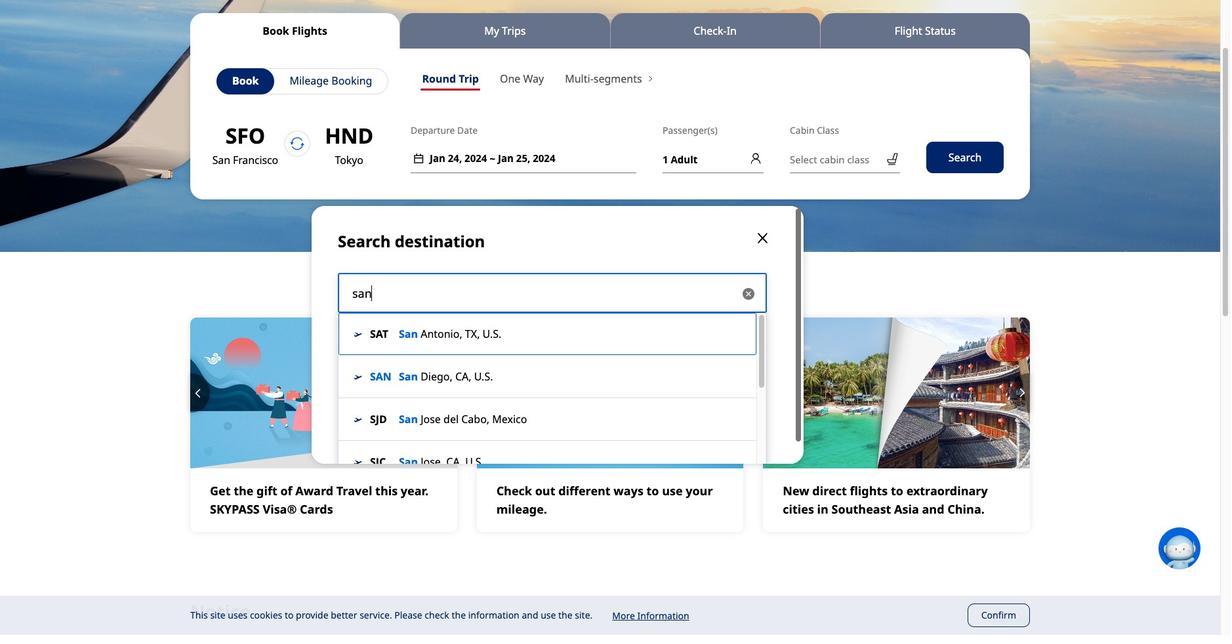 Task type: vqa. For each thing, say whether or not it's contained in the screenshot.
U.S. to the bottom
yes



Task type: describe. For each thing, give the bounding box(es) containing it.
this
[[376, 483, 398, 499]]

mileage booking button
[[290, 70, 372, 93]]

option containing sat
[[339, 313, 757, 356]]

one way
[[500, 72, 544, 86]]

check
[[497, 483, 532, 499]]

site.
[[575, 609, 593, 622]]

use inside the check out different ways to use your mileage.
[[662, 483, 683, 499]]

provide
[[296, 609, 329, 622]]

1
[[663, 153, 669, 166]]

2 2024 from the left
[[533, 152, 556, 165]]

book button
[[232, 70, 259, 93]]

travel
[[337, 483, 372, 499]]

hnd tokyo
[[325, 121, 374, 167]]

date
[[458, 124, 478, 136]]

sat
[[370, 327, 391, 341]]

jose
[[421, 412, 441, 427]]

check-
[[694, 23, 727, 38]]

the inside get the gift of award travel this year. skypass visa® cards
[[234, 483, 254, 499]]

multi-segments link
[[564, 71, 654, 91]]

sjd
[[370, 412, 390, 427]]

this
[[190, 609, 208, 622]]

search for search destination
[[338, 230, 391, 252]]

jan 24, 2024 ~ jan 25, 2024
[[430, 152, 556, 165]]

view list link
[[993, 612, 1031, 626]]

flight
[[895, 23, 923, 38]]

book flights button
[[190, 13, 400, 49]]

cabin
[[790, 124, 815, 136]]

w
[[1224, 543, 1231, 555]]

mexico
[[492, 412, 527, 427]]

passenger(s)
[[663, 124, 720, 136]]

segments
[[594, 72, 642, 86]]

option containing san
[[339, 356, 757, 398]]

multi-segments
[[565, 72, 645, 86]]

mileage booking
[[290, 74, 372, 88]]

search for search
[[949, 150, 982, 165]]

u.s. for san diego, ca, u.s.
[[474, 370, 493, 384]]

1 adult
[[663, 153, 698, 166]]

flight status
[[895, 23, 956, 38]]

francisco
[[233, 153, 278, 167]]

2 jan from the left
[[498, 152, 514, 165]]

tx,
[[465, 327, 480, 341]]

adult
[[671, 153, 698, 166]]

search destination document
[[312, 206, 804, 485]]

all
[[388, 421, 401, 437]]

cookies
[[250, 609, 282, 622]]

book for book
[[232, 74, 259, 88]]

information
[[638, 610, 690, 622]]

1 jan from the left
[[430, 152, 446, 165]]

departure
[[411, 124, 455, 136]]

view list
[[993, 612, 1031, 625]]

cities
[[783, 502, 815, 517]]

direct
[[813, 483, 847, 499]]

san antonio, tx, u.s.
[[399, 327, 502, 341]]

southeast
[[832, 502, 892, 517]]

information
[[468, 609, 520, 622]]

site
[[210, 609, 226, 622]]

flights
[[292, 23, 328, 38]]

check
[[425, 609, 450, 622]]

cabin class
[[790, 124, 842, 136]]

san
[[370, 370, 392, 384]]

gift
[[257, 483, 278, 499]]

regions
[[404, 421, 446, 437]]

multi-
[[565, 72, 594, 86]]

select cabin class button
[[790, 145, 901, 173]]

antonio,
[[421, 327, 463, 341]]

check out different ways to use your mileage. link
[[477, 318, 744, 532]]

notice
[[190, 599, 251, 624]]

booking type group
[[217, 68, 389, 95]]

cju
[[352, 346, 370, 360]]

select
[[790, 153, 818, 166]]

sfo san francisco
[[210, 121, 278, 167]]

view for view all regions
[[359, 421, 385, 437]]

more
[[613, 610, 635, 622]]

in
[[818, 502, 829, 517]]

0 horizontal spatial hnd
[[325, 121, 374, 150]]

itinerary type group
[[412, 68, 555, 93]]

ca, for diego,
[[456, 370, 472, 384]]

class
[[817, 124, 840, 136]]

different
[[559, 483, 611, 499]]

u.s. for san antonio, tx, u.s.
[[483, 327, 502, 341]]

chat
[[1201, 543, 1221, 555]]

my trips button
[[401, 13, 610, 49]]

round trip
[[422, 72, 479, 86]]

asia
[[895, 502, 920, 517]]

new direct flights to extraordinary cities in southeast asia and china. link
[[764, 318, 1031, 532]]

select cabin class
[[790, 153, 870, 166]]



Task type: locate. For each thing, give the bounding box(es) containing it.
and right the information
[[522, 609, 539, 622]]

0 vertical spatial search
[[949, 150, 982, 165]]

mileage
[[290, 74, 329, 88]]

trips
[[502, 23, 526, 38]]

0 vertical spatial use
[[662, 483, 683, 499]]

san for san
[[399, 370, 418, 384]]

jan right ~
[[498, 152, 514, 165]]

one
[[500, 72, 521, 86]]

0 vertical spatial ca,
[[456, 370, 472, 384]]

to inside new direct flights to extraordinary cities in southeast asia and china.
[[891, 483, 904, 499]]

0 horizontal spatial and
[[522, 609, 539, 622]]

1 horizontal spatial use
[[662, 483, 683, 499]]

and
[[923, 502, 945, 517], [522, 609, 539, 622]]

my trips
[[485, 23, 526, 38]]

confirm button
[[968, 604, 1031, 628]]

cabo,
[[462, 412, 490, 427]]

close button
[[752, 227, 796, 249]]

3 option from the top
[[339, 398, 757, 441]]

0 vertical spatial hnd
[[325, 121, 374, 150]]

hnd inside search destination document
[[397, 346, 421, 360]]

service.
[[360, 609, 392, 622]]

select city or airport list box
[[338, 313, 767, 485]]

extraordinary
[[907, 483, 988, 499]]

2 option from the top
[[339, 356, 757, 398]]

view all regions
[[359, 421, 446, 437]]

out
[[535, 483, 556, 499]]

2024 right 25,
[[533, 152, 556, 165]]

confirm
[[982, 609, 1017, 622]]

sfo
[[226, 121, 265, 150]]

book for book flights
[[263, 23, 289, 38]]

view for view list
[[993, 612, 1013, 625]]

0 vertical spatial book
[[263, 23, 289, 38]]

to up asia
[[891, 483, 904, 499]]

more information
[[613, 610, 690, 622]]

-
[[393, 346, 397, 360]]

to for this site uses cookies to provide better service. please check the information and use the site.
[[285, 609, 294, 622]]

1 horizontal spatial the
[[452, 609, 466, 622]]

~
[[490, 152, 496, 165]]

skypass
[[210, 502, 260, 517]]

departure date
[[411, 124, 480, 136]]

1 horizontal spatial view
[[993, 612, 1013, 625]]

san inside sfo san francisco
[[212, 153, 230, 167]]

0 horizontal spatial jan
[[430, 152, 446, 165]]

option
[[339, 313, 757, 356], [339, 356, 757, 398], [339, 398, 757, 441], [339, 441, 757, 484]]

option containing sjc
[[339, 441, 757, 484]]

and down extraordinary
[[923, 502, 945, 517]]

hnd up tokyo
[[325, 121, 374, 150]]

your
[[686, 483, 713, 499]]

use left your on the right bottom
[[662, 483, 683, 499]]

better
[[331, 609, 357, 622]]

way
[[524, 72, 544, 86]]

cju jeju - hnd tokyo/haneda
[[352, 346, 495, 360]]

0 horizontal spatial to
[[285, 609, 294, 622]]

trip
[[459, 72, 479, 86]]

1 vertical spatial u.s.
[[474, 370, 493, 384]]

san up cju jeju - hnd tokyo/haneda
[[399, 327, 418, 341]]

search
[[949, 150, 982, 165], [338, 230, 391, 252]]

1 vertical spatial ca,
[[447, 455, 463, 469]]

del
[[444, 412, 459, 427]]

diego,
[[421, 370, 453, 384]]

san left the jose
[[399, 412, 418, 427]]

0 horizontal spatial use
[[541, 609, 556, 622]]

ways
[[614, 483, 644, 499]]

0 horizontal spatial book
[[232, 74, 259, 88]]

award
[[296, 483, 334, 499]]

0 vertical spatial view
[[359, 421, 385, 437]]

san left jose,
[[399, 455, 418, 469]]

2 horizontal spatial to
[[891, 483, 904, 499]]

search destination dialog
[[190, 200, 1031, 485]]

get
[[210, 483, 231, 499]]

chat w
[[1201, 543, 1231, 555]]

search inside button
[[949, 150, 982, 165]]

1 vertical spatial search
[[338, 230, 391, 252]]

book up sfo
[[232, 74, 259, 88]]

1 vertical spatial view
[[993, 612, 1013, 625]]

the up skypass
[[234, 483, 254, 499]]

jeju
[[373, 346, 391, 360]]

1 vertical spatial book
[[232, 74, 259, 88]]

24,
[[448, 152, 462, 165]]

tab list containing book flights
[[190, 13, 1031, 49]]

book
[[263, 23, 289, 38], [232, 74, 259, 88]]

get the gift of award travel this year. skypass visa® cards link
[[190, 318, 457, 532]]

0 horizontal spatial search
[[338, 230, 391, 252]]

ca, down tokyo/haneda
[[456, 370, 472, 384]]

san diego, ca, u.s.
[[399, 370, 493, 384]]

ca,
[[456, 370, 472, 384], [447, 455, 463, 469]]

in
[[727, 23, 737, 38]]

visa®
[[263, 502, 297, 517]]

1 vertical spatial use
[[541, 609, 556, 622]]

tokyo
[[335, 153, 363, 167]]

more information link
[[613, 610, 690, 622]]

tokyo/haneda
[[424, 346, 495, 360]]

sjc
[[370, 455, 389, 469]]

view left the all
[[359, 421, 385, 437]]

tab list
[[190, 13, 1031, 49]]

book flights
[[263, 23, 328, 38]]

0 horizontal spatial view
[[359, 421, 385, 437]]

0 horizontal spatial 2024
[[465, 152, 487, 165]]

new direct flights to extraordinary cities in southeast asia and china.
[[783, 483, 988, 517]]

option containing sjd
[[339, 398, 757, 441]]

1 horizontal spatial 2024
[[533, 152, 556, 165]]

1 horizontal spatial and
[[923, 502, 945, 517]]

1 vertical spatial hnd
[[397, 346, 421, 360]]

my
[[485, 23, 500, 38]]

view inside button
[[359, 421, 385, 437]]

4 option from the top
[[339, 441, 757, 484]]

check-in button
[[611, 13, 820, 49]]

list
[[1016, 612, 1031, 625]]

san jose, ca, u.s.
[[399, 455, 484, 469]]

u.s. right tx,
[[483, 327, 502, 341]]

search destination
[[338, 230, 485, 252]]

2 horizontal spatial the
[[559, 609, 573, 622]]

None text field
[[338, 273, 767, 313]]

1 2024 from the left
[[465, 152, 487, 165]]

2024 left ~
[[465, 152, 487, 165]]

san left the francisco
[[212, 153, 230, 167]]

to for check out different ways to use your mileage.
[[647, 483, 659, 499]]

1 option from the top
[[339, 313, 757, 356]]

view
[[359, 421, 385, 437], [993, 612, 1013, 625]]

view all regions button
[[338, 419, 446, 438]]

book inside book flights button
[[263, 23, 289, 38]]

none text field inside search destination document
[[338, 273, 767, 313]]

to inside the check out different ways to use your mileage.
[[647, 483, 659, 499]]

1 horizontal spatial to
[[647, 483, 659, 499]]

u.s. down tokyo/haneda
[[474, 370, 493, 384]]

book inside 'booking type' group
[[232, 74, 259, 88]]

cabin
[[820, 153, 845, 166]]

san for sjd
[[399, 412, 418, 427]]

cards
[[300, 502, 333, 517]]

0 vertical spatial and
[[923, 502, 945, 517]]

san
[[212, 153, 230, 167], [399, 327, 418, 341], [399, 370, 418, 384], [399, 412, 418, 427], [399, 455, 418, 469]]

1 horizontal spatial hnd
[[397, 346, 421, 360]]

flights
[[850, 483, 888, 499]]

uses
[[228, 609, 248, 622]]

new
[[783, 483, 810, 499]]

use left site. at left bottom
[[541, 609, 556, 622]]

1 vertical spatial and
[[522, 609, 539, 622]]

and inside new direct flights to extraordinary cities in southeast asia and china.
[[923, 502, 945, 517]]

0 vertical spatial u.s.
[[483, 327, 502, 341]]

san for sjc
[[399, 455, 418, 469]]

1 horizontal spatial book
[[263, 23, 289, 38]]

flight status button
[[821, 13, 1031, 49]]

1 horizontal spatial search
[[949, 150, 982, 165]]

status
[[926, 23, 956, 38]]

of
[[281, 483, 292, 499]]

the right check in the bottom left of the page
[[452, 609, 466, 622]]

1 horizontal spatial jan
[[498, 152, 514, 165]]

jan left 24,
[[430, 152, 446, 165]]

check out different ways to use your mileage.
[[497, 483, 713, 517]]

u.s. for san jose, ca, u.s.
[[465, 455, 484, 469]]

ca, for jose,
[[447, 455, 463, 469]]

booking
[[332, 74, 372, 88]]

2 vertical spatial u.s.
[[465, 455, 484, 469]]

the left site. at left bottom
[[559, 609, 573, 622]]

class
[[848, 153, 870, 166]]

search button
[[927, 142, 1004, 173]]

to right ways at the bottom of the page
[[647, 483, 659, 499]]

hnd
[[325, 121, 374, 150], [397, 346, 421, 360]]

close
[[774, 232, 796, 244]]

u.s.
[[483, 327, 502, 341], [474, 370, 493, 384], [465, 455, 484, 469]]

search inside document
[[338, 230, 391, 252]]

u.s. right jose,
[[465, 455, 484, 469]]

san right san
[[399, 370, 418, 384]]

0 horizontal spatial the
[[234, 483, 254, 499]]

view left list
[[993, 612, 1013, 625]]

san for sat
[[399, 327, 418, 341]]

book left flights
[[263, 23, 289, 38]]

ca, right jose,
[[447, 455, 463, 469]]

to right cookies
[[285, 609, 294, 622]]

25,
[[516, 152, 531, 165]]

destination
[[395, 230, 485, 252]]

hnd right 'jeju'
[[397, 346, 421, 360]]



